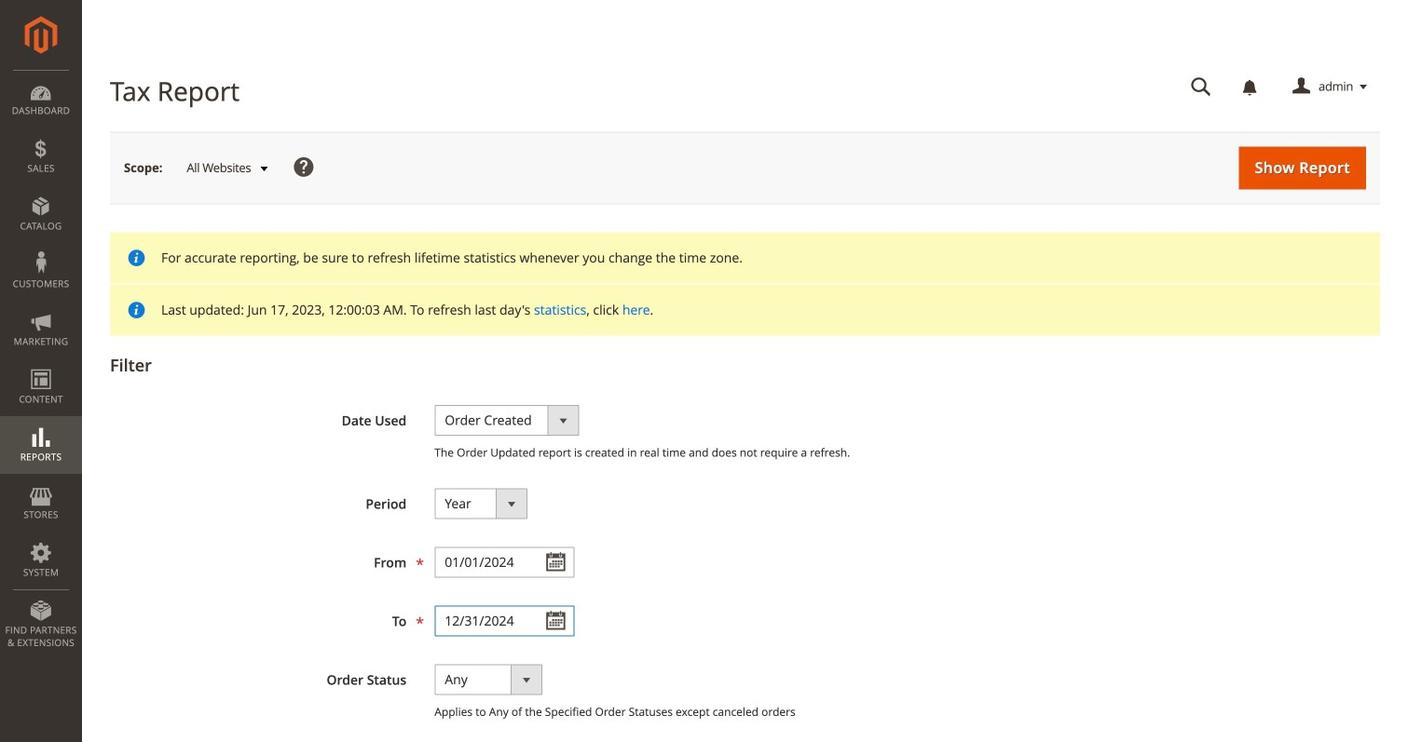 Task type: describe. For each thing, give the bounding box(es) containing it.
magento admin panel image
[[25, 16, 57, 54]]



Task type: locate. For each thing, give the bounding box(es) containing it.
None text field
[[1178, 71, 1225, 103]]

menu bar
[[0, 70, 82, 659]]

None text field
[[435, 547, 574, 578], [435, 606, 574, 637], [435, 547, 574, 578], [435, 606, 574, 637]]



